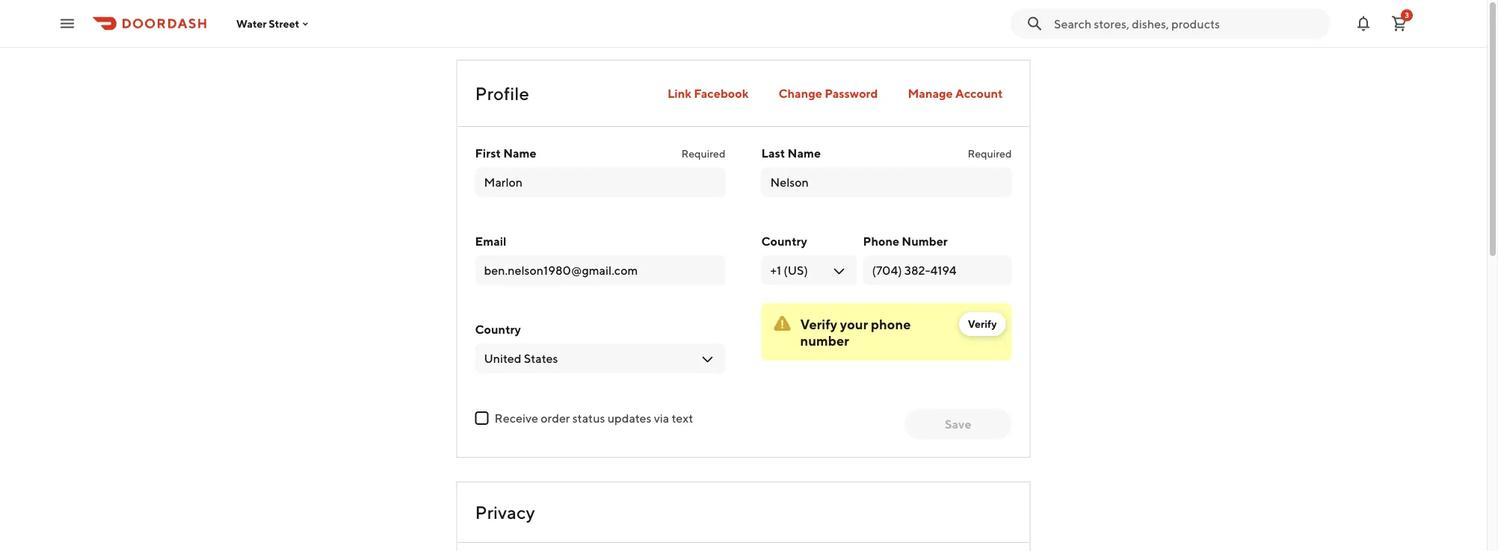 Task type: locate. For each thing, give the bounding box(es) containing it.
verify
[[800, 316, 837, 332], [968, 318, 997, 330]]

1 horizontal spatial country
[[761, 234, 807, 249]]

water street button
[[236, 17, 311, 30]]

facebook
[[694, 86, 749, 101]]

manage account
[[908, 86, 1003, 101]]

required
[[681, 148, 725, 160], [968, 148, 1012, 160]]

save
[[945, 418, 971, 432]]

0 horizontal spatial name
[[503, 146, 537, 160]]

your
[[840, 316, 868, 332]]

verify up number
[[800, 316, 837, 332]]

Store search: begin typing to search for stores available on DoorDash text field
[[1054, 15, 1322, 32]]

change password
[[779, 86, 878, 101]]

required down account
[[968, 148, 1012, 160]]

verify down phone number telephone field on the right of page
[[968, 318, 997, 330]]

change
[[779, 86, 822, 101]]

required for first name
[[681, 148, 725, 160]]

name right last
[[788, 146, 821, 160]]

1 name from the left
[[503, 146, 537, 160]]

first name
[[475, 146, 537, 160]]

last
[[761, 146, 785, 160]]

0 horizontal spatial required
[[681, 148, 725, 160]]

0 horizontal spatial verify
[[800, 316, 837, 332]]

water street
[[236, 17, 299, 30]]

verify inside verify your phone number
[[800, 316, 837, 332]]

Receive order status updates via text checkbox
[[475, 412, 489, 425]]

0 vertical spatial country
[[761, 234, 807, 249]]

profile
[[475, 83, 529, 104]]

3 button
[[1384, 9, 1414, 38]]

name
[[503, 146, 537, 160], [788, 146, 821, 160]]

phone
[[871, 316, 911, 332]]

1 horizontal spatial required
[[968, 148, 1012, 160]]

link
[[668, 86, 691, 101]]

name right first in the left of the page
[[503, 146, 537, 160]]

name for first name
[[503, 146, 537, 160]]

1 horizontal spatial name
[[788, 146, 821, 160]]

order
[[541, 412, 570, 426]]

via
[[654, 412, 669, 426]]

country
[[761, 234, 807, 249], [475, 323, 521, 337]]

status
[[572, 412, 605, 426]]

2 name from the left
[[788, 146, 821, 160]]

manage account link
[[899, 78, 1012, 108]]

1 horizontal spatial verify
[[968, 318, 997, 330]]

required down link facebook
[[681, 148, 725, 160]]

verify inside button
[[968, 318, 997, 330]]

1 required from the left
[[681, 148, 725, 160]]

2 required from the left
[[968, 148, 1012, 160]]

receive order status updates via text
[[495, 412, 693, 426]]

5 items, open order cart image
[[1390, 15, 1408, 33]]

phone
[[863, 234, 899, 249]]

account
[[955, 86, 1003, 101]]

0 horizontal spatial country
[[475, 323, 521, 337]]

verify button
[[959, 312, 1006, 336]]

manage
[[908, 86, 953, 101]]

water
[[236, 17, 267, 30]]

notification bell image
[[1355, 15, 1372, 33]]



Task type: vqa. For each thing, say whether or not it's contained in the screenshot.
the top Select
no



Task type: describe. For each thing, give the bounding box(es) containing it.
last name
[[761, 146, 821, 160]]

link facebook
[[668, 86, 749, 101]]

verify for verify
[[968, 318, 997, 330]]

text
[[672, 412, 693, 426]]

Email email field
[[484, 262, 717, 279]]

link facebook button
[[659, 78, 758, 108]]

updates
[[608, 412, 651, 426]]

email
[[475, 234, 506, 249]]

privacy
[[475, 502, 535, 523]]

street
[[269, 17, 299, 30]]

number
[[800, 333, 849, 349]]

save button
[[904, 410, 1012, 440]]

3
[[1405, 11, 1409, 19]]

change password link
[[770, 78, 887, 108]]

open menu image
[[58, 15, 76, 33]]

First Name text field
[[484, 174, 717, 191]]

phone number
[[863, 234, 948, 249]]

number
[[902, 234, 948, 249]]

verify your phone number status
[[761, 304, 1012, 361]]

verify your phone number
[[800, 316, 911, 349]]

receive
[[495, 412, 538, 426]]

1 vertical spatial country
[[475, 323, 521, 337]]

Phone Number telephone field
[[872, 262, 1003, 279]]

password
[[825, 86, 878, 101]]

first
[[475, 146, 501, 160]]

required for last name
[[968, 148, 1012, 160]]

name for last name
[[788, 146, 821, 160]]

verify for verify your phone number
[[800, 316, 837, 332]]

Last Name text field
[[770, 174, 1003, 191]]



